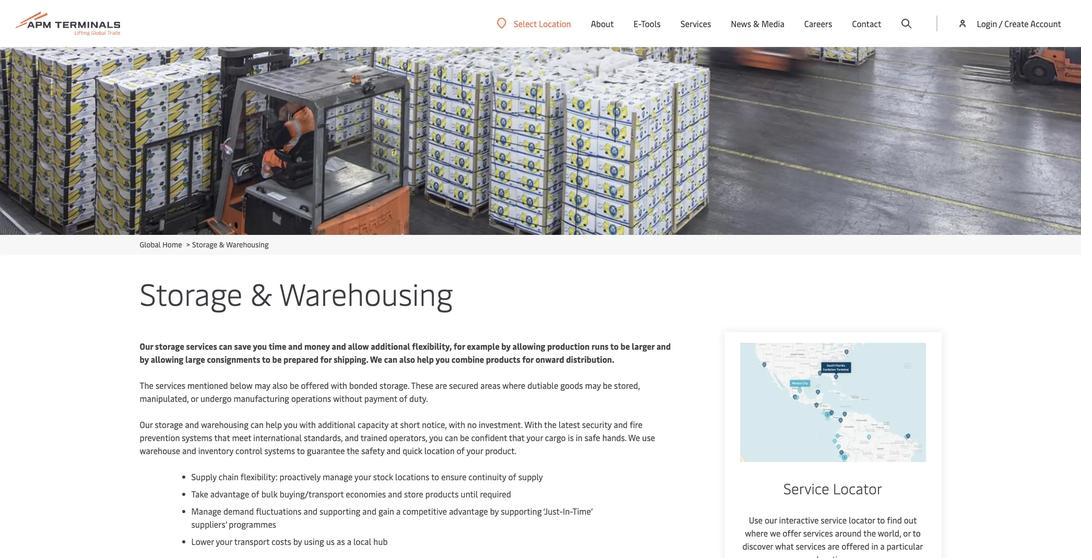 Task type: locate. For each thing, give the bounding box(es) containing it.
& inside news & media dropdown button
[[753, 18, 759, 29]]

consignments
[[207, 353, 260, 365]]

1 vertical spatial warehousing
[[279, 273, 453, 314]]

& for storage
[[250, 273, 272, 314]]

1 our from the top
[[140, 340, 153, 352]]

operations
[[291, 393, 331, 404]]

0 vertical spatial or
[[191, 393, 198, 404]]

0 horizontal spatial advantage
[[210, 488, 249, 500]]

0 horizontal spatial warehousing
[[226, 240, 269, 250]]

below
[[230, 380, 253, 391]]

by down required
[[490, 505, 499, 517]]

the down locator
[[864, 527, 876, 539]]

1 vertical spatial offered
[[842, 541, 870, 552]]

advantage down the chain
[[210, 488, 249, 500]]

additional up we
[[371, 340, 410, 352]]

services up the manipulated,
[[156, 380, 185, 391]]

0 horizontal spatial systems
[[182, 432, 212, 443]]

with
[[331, 380, 347, 391], [300, 419, 316, 430], [449, 419, 465, 430]]

1 vertical spatial help
[[266, 419, 282, 430]]

1 vertical spatial storage
[[155, 419, 183, 430]]

runs
[[592, 340, 609, 352]]

allowing up onward on the bottom
[[513, 340, 545, 352]]

manage demand fluctuations and supporting and gain a competitive advantage by supporting 'just-in-time' suppliers' programmes
[[191, 505, 592, 530]]

or up particular
[[903, 527, 911, 539]]

location.
[[817, 554, 849, 558]]

login / create account link
[[958, 0, 1061, 47]]

1 horizontal spatial where
[[745, 527, 768, 539]]

0 vertical spatial warehousing
[[226, 240, 269, 250]]

advantage down until
[[449, 505, 488, 517]]

may up manufacturing
[[255, 380, 270, 391]]

1 vertical spatial &
[[219, 240, 225, 250]]

our up 'the' in the left of the page
[[140, 340, 153, 352]]

products inside our storage services can save you time and money and allow additional flexibility, for example by allowing production runs to be larger and by allowing large consignments to be prepared for shipping. we can also help you combine products for onward distribution.
[[486, 353, 520, 365]]

the left the safety
[[347, 445, 359, 456]]

our
[[140, 340, 153, 352], [140, 419, 153, 430]]

supply chain flexibility: proactively manage your stock locations to ensure continuity of supply
[[191, 471, 543, 482]]

also inside the services mentioned below may also be offered with bonded storage. these are secured areas where dutiable goods may be stored, manipulated, or undergo manufacturing operations without payment of duty.
[[272, 380, 288, 391]]

be down 'time'
[[272, 353, 282, 365]]

flexibility:
[[241, 471, 278, 482]]

storage down ">"
[[140, 273, 243, 314]]

distribution.
[[566, 353, 614, 365]]

0 horizontal spatial in
[[576, 432, 583, 443]]

0 horizontal spatial supporting
[[320, 505, 360, 517]]

1 vertical spatial are
[[828, 541, 840, 552]]

1 horizontal spatial may
[[585, 380, 601, 391]]

0 vertical spatial in
[[576, 432, 583, 443]]

with up standards,
[[300, 419, 316, 430]]

secured
[[449, 380, 478, 391]]

0 horizontal spatial where
[[502, 380, 525, 391]]

0 vertical spatial storage
[[155, 340, 184, 352]]

with left no
[[449, 419, 465, 430]]

can up 'meet'
[[251, 419, 264, 430]]

1 supporting from the left
[[320, 505, 360, 517]]

example
[[467, 340, 500, 352]]

a down world,
[[880, 541, 885, 552]]

0 horizontal spatial or
[[191, 393, 198, 404]]

safety
[[361, 445, 385, 456]]

0 vertical spatial offered
[[301, 380, 329, 391]]

for up combine
[[454, 340, 465, 352]]

0 vertical spatial advantage
[[210, 488, 249, 500]]

1 horizontal spatial products
[[486, 353, 520, 365]]

0 vertical spatial systems
[[182, 432, 212, 443]]

1 horizontal spatial allowing
[[513, 340, 545, 352]]

stored,
[[614, 380, 640, 391]]

2 horizontal spatial with
[[449, 419, 465, 430]]

be down no
[[460, 432, 469, 443]]

the up cargo
[[544, 419, 557, 430]]

1 horizontal spatial supporting
[[501, 505, 542, 517]]

products down ensure
[[425, 488, 459, 500]]

competitive
[[403, 505, 447, 517]]

a right gain
[[396, 505, 401, 517]]

a inside use our interactive service locator to find out where we offer services around the world, or to discover what services are offered in a particular location.
[[880, 541, 885, 552]]

services button
[[681, 0, 711, 47]]

be inside our storage and warehousing can help you with additional capacity at short notice, with no investment. with the latest security and fire prevention systems that meet international standards, and trained operators, you can be confident that your cargo is in safe hands. we use warehouse and inventory control systems to guarantee the safety and quick location of your product.
[[460, 432, 469, 443]]

advantage
[[210, 488, 249, 500], [449, 505, 488, 517]]

2 horizontal spatial a
[[880, 541, 885, 552]]

be
[[621, 340, 630, 352], [272, 353, 282, 365], [290, 380, 299, 391], [603, 380, 612, 391], [460, 432, 469, 443]]

news
[[731, 18, 751, 29]]

for down money
[[320, 353, 332, 365]]

2 vertical spatial the
[[864, 527, 876, 539]]

2 horizontal spatial the
[[864, 527, 876, 539]]

help up the international
[[266, 419, 282, 430]]

additional inside our storage and warehousing can help you with additional capacity at short notice, with no investment. with the latest security and fire prevention systems that meet international standards, and trained operators, you can be confident that your cargo is in safe hands. we use warehouse and inventory control systems to guarantee the safety and quick location of your product.
[[318, 419, 356, 430]]

you down the flexibility,
[[436, 353, 450, 365]]

1 vertical spatial where
[[745, 527, 768, 539]]

0 vertical spatial where
[[502, 380, 525, 391]]

services down the service
[[803, 527, 833, 539]]

services up large
[[186, 340, 217, 352]]

supporting down required
[[501, 505, 542, 517]]

1 horizontal spatial additional
[[371, 340, 410, 352]]

products down "example"
[[486, 353, 520, 365]]

or down mentioned
[[191, 393, 198, 404]]

are inside the services mentioned below may also be offered with bonded storage. these are secured areas where dutiable goods may be stored, manipulated, or undergo manufacturing operations without payment of duty.
[[435, 380, 447, 391]]

0 vertical spatial are
[[435, 380, 447, 391]]

continuity
[[469, 471, 506, 482]]

your down confident
[[467, 445, 483, 456]]

supply
[[191, 471, 217, 482]]

stock
[[373, 471, 393, 482]]

0 horizontal spatial additional
[[318, 419, 356, 430]]

0 vertical spatial allowing
[[513, 340, 545, 352]]

news & media
[[731, 18, 785, 29]]

1 horizontal spatial or
[[903, 527, 911, 539]]

0 horizontal spatial may
[[255, 380, 270, 391]]

a
[[396, 505, 401, 517], [347, 536, 351, 547], [880, 541, 885, 552]]

that
[[214, 432, 230, 443], [509, 432, 525, 443]]

storage
[[192, 240, 217, 250], [140, 273, 243, 314]]

offered
[[301, 380, 329, 391], [842, 541, 870, 552]]

onward
[[536, 353, 564, 365]]

lower
[[191, 536, 214, 547]]

systems down the international
[[264, 445, 295, 456]]

also down the flexibility,
[[399, 353, 415, 365]]

2 our from the top
[[140, 419, 153, 430]]

storage inside our storage and warehousing can help you with additional capacity at short notice, with no investment. with the latest security and fire prevention systems that meet international standards, and trained operators, you can be confident that your cargo is in safe hands. we use warehouse and inventory control systems to guarantee the safety and quick location of your product.
[[155, 419, 183, 430]]

1 vertical spatial in
[[872, 541, 878, 552]]

of left 'duty.'
[[399, 393, 407, 404]]

around
[[835, 527, 862, 539]]

our
[[765, 514, 777, 526]]

supporting down the "take advantage of bulk buying/transport economies and store products until required"
[[320, 505, 360, 517]]

shipping.
[[334, 353, 368, 365]]

1 vertical spatial also
[[272, 380, 288, 391]]

to left guarantee at the bottom of the page
[[297, 445, 305, 456]]

2 horizontal spatial &
[[753, 18, 759, 29]]

e-tools button
[[634, 0, 661, 47]]

by up 'the' in the left of the page
[[140, 353, 149, 365]]

1 horizontal spatial systems
[[264, 445, 295, 456]]

0 vertical spatial the
[[544, 419, 557, 430]]

are right 'these'
[[435, 380, 447, 391]]

1 horizontal spatial a
[[396, 505, 401, 517]]

where right areas
[[502, 380, 525, 391]]

our inside our storage services can save you time and money and allow additional flexibility, for example by allowing production runs to be larger and by allowing large consignments to be prepared for shipping. we can also help you combine products for onward distribution.
[[140, 340, 153, 352]]

0 horizontal spatial products
[[425, 488, 459, 500]]

time'
[[573, 505, 592, 517]]

1 horizontal spatial help
[[417, 353, 434, 365]]

in right is
[[576, 432, 583, 443]]

until
[[461, 488, 478, 500]]

&
[[753, 18, 759, 29], [219, 240, 225, 250], [250, 273, 272, 314]]

0 horizontal spatial that
[[214, 432, 230, 443]]

0 horizontal spatial also
[[272, 380, 288, 391]]

particular
[[887, 541, 923, 552]]

0 horizontal spatial &
[[219, 240, 225, 250]]

money
[[304, 340, 330, 352]]

with inside the services mentioned below may also be offered with bonded storage. these are secured areas where dutiable goods may be stored, manipulated, or undergo manufacturing operations without payment of duty.
[[331, 380, 347, 391]]

demand
[[223, 505, 254, 517]]

1 horizontal spatial with
[[331, 380, 347, 391]]

1 horizontal spatial also
[[399, 353, 415, 365]]

0 vertical spatial additional
[[371, 340, 410, 352]]

0 vertical spatial also
[[399, 353, 415, 365]]

suppliers'
[[191, 518, 227, 530]]

offered up operations
[[301, 380, 329, 391]]

1 horizontal spatial &
[[250, 273, 272, 314]]

services
[[186, 340, 217, 352], [156, 380, 185, 391], [803, 527, 833, 539], [796, 541, 826, 552]]

2 that from the left
[[509, 432, 525, 443]]

0 vertical spatial our
[[140, 340, 153, 352]]

prevention
[[140, 432, 180, 443]]

1 horizontal spatial that
[[509, 432, 525, 443]]

that up product.
[[509, 432, 525, 443]]

hub
[[373, 536, 388, 547]]

use our interactive service locator to find out where we offer services around the world, or to discover what services are offered in a particular location.
[[743, 514, 923, 558]]

to right runs
[[610, 340, 619, 352]]

with up without
[[331, 380, 347, 391]]

in-
[[563, 505, 573, 517]]

allowing left large
[[151, 353, 183, 365]]

offered inside the services mentioned below may also be offered with bonded storage. these are secured areas where dutiable goods may be stored, manipulated, or undergo manufacturing operations without payment of duty.
[[301, 380, 329, 391]]

without
[[333, 393, 362, 404]]

0 vertical spatial &
[[753, 18, 759, 29]]

a inside manage demand fluctuations and supporting and gain a competitive advantage by supporting 'just-in-time' suppliers' programmes
[[396, 505, 401, 517]]

additional inside our storage services can save you time and money and allow additional flexibility, for example by allowing production runs to be larger and by allowing large consignments to be prepared for shipping. we can also help you combine products for onward distribution.
[[371, 340, 410, 352]]

ensure
[[441, 471, 467, 482]]

0 horizontal spatial are
[[435, 380, 447, 391]]

programmes
[[229, 518, 276, 530]]

news & media button
[[731, 0, 785, 47]]

and right larger at the bottom of the page
[[657, 340, 671, 352]]

0 horizontal spatial offered
[[301, 380, 329, 391]]

where down use
[[745, 527, 768, 539]]

locator
[[833, 478, 882, 498]]

select location button
[[497, 17, 571, 29]]

use
[[749, 514, 763, 526]]

additional up standards,
[[318, 419, 356, 430]]

warehousing
[[226, 240, 269, 250], [279, 273, 453, 314]]

large
[[185, 353, 205, 365]]

1 horizontal spatial are
[[828, 541, 840, 552]]

and left warehousing
[[185, 419, 199, 430]]

login / create account
[[977, 18, 1061, 29]]

help down the flexibility,
[[417, 353, 434, 365]]

1 vertical spatial allowing
[[151, 353, 183, 365]]

a right as
[[347, 536, 351, 547]]

of right the location
[[457, 445, 465, 456]]

& for news
[[753, 18, 759, 29]]

1 vertical spatial additional
[[318, 419, 356, 430]]

short
[[400, 419, 420, 430]]

0 vertical spatial storage
[[192, 240, 217, 250]]

also up manufacturing
[[272, 380, 288, 391]]

can up the location
[[445, 432, 458, 443]]

1 vertical spatial products
[[425, 488, 459, 500]]

0 horizontal spatial help
[[266, 419, 282, 430]]

location
[[539, 17, 571, 29]]

our up prevention
[[140, 419, 153, 430]]

or
[[191, 393, 198, 404], [903, 527, 911, 539]]

buying/transport
[[280, 488, 344, 500]]

and down buying/transport
[[304, 505, 318, 517]]

advantage inside manage demand fluctuations and supporting and gain a competitive advantage by supporting 'just-in-time' suppliers' programmes
[[449, 505, 488, 517]]

these
[[411, 380, 433, 391]]

that down warehousing
[[214, 432, 230, 443]]

may right goods
[[585, 380, 601, 391]]

may
[[255, 380, 270, 391], [585, 380, 601, 391]]

manage
[[191, 505, 221, 517]]

interactive
[[779, 514, 819, 526]]

fluctuations
[[256, 505, 302, 517]]

1 horizontal spatial offered
[[842, 541, 870, 552]]

are up location.
[[828, 541, 840, 552]]

storage for services
[[155, 340, 184, 352]]

for left onward on the bottom
[[522, 353, 534, 365]]

0 vertical spatial help
[[417, 353, 434, 365]]

services inside the services mentioned below may also be offered with bonded storage. these are secured areas where dutiable goods may be stored, manipulated, or undergo manufacturing operations without payment of duty.
[[156, 380, 185, 391]]

to
[[610, 340, 619, 352], [262, 353, 270, 365], [297, 445, 305, 456], [431, 471, 439, 482], [877, 514, 885, 526], [913, 527, 921, 539]]

you right save
[[253, 340, 267, 352]]

of left the supply
[[508, 471, 516, 482]]

storage right ">"
[[192, 240, 217, 250]]

latest
[[559, 419, 580, 430]]

systems up the "inventory"
[[182, 432, 212, 443]]

proactively
[[280, 471, 321, 482]]

offered down around
[[842, 541, 870, 552]]

fire
[[630, 419, 643, 430]]

mentioned
[[187, 380, 228, 391]]

1 horizontal spatial the
[[544, 419, 557, 430]]

1 vertical spatial or
[[903, 527, 911, 539]]

for
[[454, 340, 465, 352], [320, 353, 332, 365], [522, 353, 534, 365]]

to down out
[[913, 527, 921, 539]]

storage inside our storage services can save you time and money and allow additional flexibility, for example by allowing production runs to be larger and by allowing large consignments to be prepared for shipping. we can also help you combine products for onward distribution.
[[155, 340, 184, 352]]

1 vertical spatial advantage
[[449, 505, 488, 517]]

our inside our storage and warehousing can help you with additional capacity at short notice, with no investment. with the latest security and fire prevention systems that meet international standards, and trained operators, you can be confident that your cargo is in safe hands. we use warehouse and inventory control systems to guarantee the safety and quick location of your product.
[[140, 419, 153, 430]]

1 horizontal spatial advantage
[[449, 505, 488, 517]]

1 vertical spatial our
[[140, 419, 153, 430]]

2 vertical spatial &
[[250, 273, 272, 314]]

in inside our storage and warehousing can help you with additional capacity at short notice, with no investment. with the latest security and fire prevention systems that meet international standards, and trained operators, you can be confident that your cargo is in safe hands. we use warehouse and inventory control systems to guarantee the safety and quick location of your product.
[[576, 432, 583, 443]]

in down world,
[[872, 541, 878, 552]]

larger
[[632, 340, 655, 352]]

manipulated,
[[140, 393, 189, 404]]

1 vertical spatial the
[[347, 445, 359, 456]]

warehousing
[[201, 419, 249, 430]]

1 vertical spatial systems
[[264, 445, 295, 456]]

0 vertical spatial products
[[486, 353, 520, 365]]

1 horizontal spatial in
[[872, 541, 878, 552]]



Task type: vqa. For each thing, say whether or not it's contained in the screenshot.
ACRES
no



Task type: describe. For each thing, give the bounding box(es) containing it.
be left stored,
[[603, 380, 612, 391]]

out
[[904, 514, 917, 526]]

notice,
[[422, 419, 447, 430]]

the
[[140, 380, 154, 391]]

dutiable
[[527, 380, 558, 391]]

bonded
[[349, 380, 378, 391]]

to inside our storage and warehousing can help you with additional capacity at short notice, with no investment. with the latest security and fire prevention systems that meet international standards, and trained operators, you can be confident that your cargo is in safe hands. we use warehouse and inventory control systems to guarantee the safety and quick location of your product.
[[297, 445, 305, 456]]

contact
[[852, 18, 881, 29]]

1 that from the left
[[214, 432, 230, 443]]

careers
[[804, 18, 832, 29]]

offer
[[783, 527, 801, 539]]

the inside use our interactive service locator to find out where we offer services around the world, or to discover what services are offered in a particular location.
[[864, 527, 876, 539]]

your down with
[[526, 432, 543, 443]]

supply
[[518, 471, 543, 482]]

manage
[[323, 471, 353, 482]]

product.
[[485, 445, 517, 456]]

2 may from the left
[[585, 380, 601, 391]]

discover
[[743, 541, 773, 552]]

to down 'time'
[[262, 353, 270, 365]]

flexibility,
[[412, 340, 452, 352]]

service
[[783, 478, 829, 498]]

by inside manage demand fluctuations and supporting and gain a competitive advantage by supporting 'just-in-time' suppliers' programmes
[[490, 505, 499, 517]]

store
[[404, 488, 423, 500]]

contact button
[[852, 0, 881, 47]]

global home link
[[140, 240, 182, 250]]

0 horizontal spatial the
[[347, 445, 359, 456]]

services
[[681, 18, 711, 29]]

operators,
[[389, 432, 427, 443]]

can up consignments
[[219, 340, 232, 352]]

can right we
[[384, 353, 397, 365]]

services down offer
[[796, 541, 826, 552]]

hands. we
[[602, 432, 640, 443]]

be left larger at the bottom of the page
[[621, 340, 630, 352]]

by right "example"
[[501, 340, 511, 352]]

location
[[424, 445, 455, 456]]

are inside use our interactive service locator to find out where we offer services around the world, or to discover what services are offered in a particular location.
[[828, 541, 840, 552]]

global home > storage & warehousing
[[140, 240, 269, 250]]

careers button
[[804, 0, 832, 47]]

you up the international
[[284, 419, 298, 430]]

production
[[547, 340, 590, 352]]

meet
[[232, 432, 251, 443]]

be up operations
[[290, 380, 299, 391]]

global
[[140, 240, 161, 250]]

your up economies
[[354, 471, 371, 482]]

and left quick
[[387, 445, 401, 456]]

take
[[191, 488, 208, 500]]

and left the "inventory"
[[182, 445, 196, 456]]

our for our storage and warehousing can help you with additional capacity at short notice, with no investment. with the latest security and fire prevention systems that meet international standards, and trained operators, you can be confident that your cargo is in safe hands. we use warehouse and inventory control systems to guarantee the safety and quick location of your product.
[[140, 419, 153, 430]]

and left trained
[[345, 432, 359, 443]]

0 horizontal spatial a
[[347, 536, 351, 547]]

safe
[[585, 432, 600, 443]]

home
[[162, 240, 182, 250]]

2 supporting from the left
[[501, 505, 542, 517]]

with
[[525, 419, 542, 430]]

we
[[770, 527, 781, 539]]

'just-
[[543, 505, 563, 517]]

locator
[[849, 514, 875, 526]]

0 horizontal spatial allowing
[[151, 353, 183, 365]]

we
[[370, 353, 382, 365]]

chain
[[219, 471, 239, 482]]

also inside our storage services can save you time and money and allow additional flexibility, for example by allowing production runs to be larger and by allowing large consignments to be prepared for shipping. we can also help you combine products for onward distribution.
[[399, 353, 415, 365]]

help inside our storage and warehousing can help you with additional capacity at short notice, with no investment. with the latest security and fire prevention systems that meet international standards, and trained operators, you can be confident that your cargo is in safe hands. we use warehouse and inventory control systems to guarantee the safety and quick location of your product.
[[266, 419, 282, 430]]

1 may from the left
[[255, 380, 270, 391]]

investment.
[[479, 419, 523, 430]]

save
[[234, 340, 251, 352]]

2 horizontal spatial for
[[522, 353, 534, 365]]

economies
[[346, 488, 386, 500]]

login
[[977, 18, 997, 29]]

bulk
[[261, 488, 278, 500]]

reefer storage vado italy image
[[0, 47, 1081, 235]]

of inside the services mentioned below may also be offered with bonded storage. these are secured areas where dutiable goods may be stored, manipulated, or undergo manufacturing operations without payment of duty.
[[399, 393, 407, 404]]

storage for and
[[155, 419, 183, 430]]

locations
[[395, 471, 429, 482]]

1 horizontal spatial for
[[454, 340, 465, 352]]

transport
[[234, 536, 270, 547]]

services inside our storage services can save you time and money and allow additional flexibility, for example by allowing production runs to be larger and by allowing large consignments to be prepared for shipping. we can also help you combine products for onward distribution.
[[186, 340, 217, 352]]

cargo
[[545, 432, 566, 443]]

storage.
[[380, 380, 409, 391]]

world,
[[878, 527, 901, 539]]

as
[[337, 536, 345, 547]]

and up shipping.
[[332, 340, 346, 352]]

our for our storage services can save you time and money and allow additional flexibility, for example by allowing production runs to be larger and by allowing large consignments to be prepared for shipping. we can also help you combine products for onward distribution.
[[140, 340, 153, 352]]

you down notice,
[[429, 432, 443, 443]]

to left ensure
[[431, 471, 439, 482]]

0 horizontal spatial with
[[300, 419, 316, 430]]

1 vertical spatial storage
[[140, 273, 243, 314]]

areas
[[480, 380, 501, 391]]

and left gain
[[362, 505, 376, 517]]

use
[[642, 432, 655, 443]]

find services offered by apm terminals globally image
[[740, 343, 926, 462]]

quick
[[403, 445, 422, 456]]

required
[[480, 488, 511, 500]]

of inside our storage and warehousing can help you with additional capacity at short notice, with no investment. with the latest security and fire prevention systems that meet international standards, and trained operators, you can be confident that your cargo is in safe hands. we use warehouse and inventory control systems to guarantee the safety and quick location of your product.
[[457, 445, 465, 456]]

or inside the services mentioned below may also be offered with bonded storage. these are secured areas where dutiable goods may be stored, manipulated, or undergo manufacturing operations without payment of duty.
[[191, 393, 198, 404]]

take advantage of bulk buying/transport economies and store products until required
[[191, 488, 511, 500]]

time
[[269, 340, 286, 352]]

create
[[1005, 18, 1029, 29]]

tools
[[641, 18, 661, 29]]

where inside use our interactive service locator to find out where we offer services around the world, or to discover what services are offered in a particular location.
[[745, 527, 768, 539]]

>
[[186, 240, 190, 250]]

our storage services can save you time and money and allow additional flexibility, for example by allowing production runs to be larger and by allowing large consignments to be prepared for shipping. we can also help you combine products for onward distribution.
[[140, 340, 671, 365]]

help inside our storage services can save you time and money and allow additional flexibility, for example by allowing production runs to be larger and by allowing large consignments to be prepared for shipping. we can also help you combine products for onward distribution.
[[417, 353, 434, 365]]

standards,
[[304, 432, 343, 443]]

us
[[326, 536, 335, 547]]

or inside use our interactive service locator to find out where we offer services around the world, or to discover what services are offered in a particular location.
[[903, 527, 911, 539]]

our storage and warehousing can help you with additional capacity at short notice, with no investment. with the latest security and fire prevention systems that meet international standards, and trained operators, you can be confident that your cargo is in safe hands. we use warehouse and inventory control systems to guarantee the safety and quick location of your product.
[[140, 419, 655, 456]]

guarantee
[[307, 445, 345, 456]]

your right lower
[[216, 536, 232, 547]]

gain
[[378, 505, 394, 517]]

and up the hands. we
[[614, 419, 628, 430]]

service locator
[[783, 478, 882, 498]]

select
[[514, 17, 537, 29]]

media
[[761, 18, 785, 29]]

goods
[[560, 380, 583, 391]]

and up prepared
[[288, 340, 302, 352]]

1 horizontal spatial warehousing
[[279, 273, 453, 314]]

where inside the services mentioned below may also be offered with bonded storage. these are secured areas where dutiable goods may be stored, manipulated, or undergo manufacturing operations without payment of duty.
[[502, 380, 525, 391]]

and left store
[[388, 488, 402, 500]]

payment
[[364, 393, 397, 404]]

offered inside use our interactive service locator to find out where we offer services around the world, or to discover what services are offered in a particular location.
[[842, 541, 870, 552]]

costs
[[272, 536, 291, 547]]

manufacturing
[[234, 393, 289, 404]]

prepared
[[284, 353, 318, 365]]

the services mentioned below may also be offered with bonded storage. these are secured areas where dutiable goods may be stored, manipulated, or undergo manufacturing operations without payment of duty.
[[140, 380, 640, 404]]

no
[[467, 419, 477, 430]]

find
[[887, 514, 902, 526]]

/
[[999, 18, 1003, 29]]

at
[[391, 419, 398, 430]]

in inside use our interactive service locator to find out where we offer services around the world, or to discover what services are offered in a particular location.
[[872, 541, 878, 552]]

storage & warehousing
[[140, 273, 453, 314]]

by right costs at the bottom
[[293, 536, 302, 547]]

of left bulk on the bottom left of the page
[[251, 488, 259, 500]]

inventory
[[198, 445, 233, 456]]

to left find
[[877, 514, 885, 526]]

0 horizontal spatial for
[[320, 353, 332, 365]]



